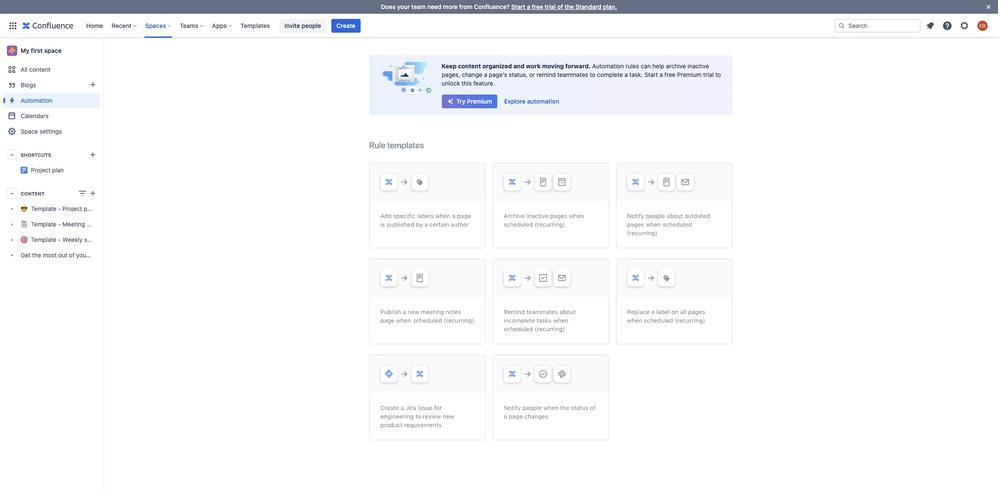 Task type: describe. For each thing, give the bounding box(es) containing it.
spaces button
[[143, 19, 175, 32]]

meeting
[[62, 221, 85, 228]]

shortcuts button
[[3, 147, 100, 163]]

project plan link up change view icon
[[3, 163, 133, 178]]

out
[[58, 252, 67, 259]]

global element
[[5, 14, 833, 38]]

explore
[[504, 98, 526, 105]]

or
[[529, 71, 535, 78]]

people
[[302, 22, 321, 29]]

pages,
[[442, 71, 460, 78]]

template - weekly status report
[[31, 236, 120, 244]]

blogs link
[[3, 77, 100, 93]]

my first space link
[[3, 42, 100, 59]]

create
[[337, 22, 356, 29]]

notification icon image
[[925, 20, 936, 31]]

plan inside template - project plan "link"
[[84, 205, 96, 213]]

can
[[641, 62, 651, 70]]

0 vertical spatial of
[[557, 3, 563, 10]]

your inside space element
[[76, 252, 88, 259]]

status
[[84, 236, 101, 244]]

team inside space element
[[90, 252, 104, 259]]

rules
[[626, 62, 639, 70]]

all content link
[[3, 62, 100, 77]]

your profile and preferences image
[[978, 20, 988, 31]]

calendars
[[21, 112, 49, 120]]

try premium link
[[442, 95, 497, 108]]

spaces
[[145, 22, 166, 29]]

work
[[526, 62, 541, 70]]

0 vertical spatial space
[[44, 47, 62, 54]]

appswitcher icon image
[[8, 20, 18, 31]]

need
[[427, 3, 442, 10]]

change view image
[[77, 188, 88, 199]]

space element
[[0, 38, 133, 492]]

1 to from the left
[[590, 71, 596, 78]]

keep content organized and work moving forward.
[[442, 62, 592, 70]]

2 to from the left
[[716, 71, 721, 78]]

1 horizontal spatial project plan
[[100, 163, 133, 170]]

try
[[456, 98, 466, 105]]

project plan link down shortcuts dropdown button
[[31, 166, 64, 174]]

weekly
[[62, 236, 83, 244]]

forward.
[[565, 62, 591, 70]]

inactive
[[688, 62, 709, 70]]

template - project plan image
[[21, 167, 28, 174]]

task.
[[630, 71, 643, 78]]

the inside space element
[[32, 252, 41, 259]]

a up feature. at the left of page
[[484, 71, 487, 78]]

invite people button
[[279, 19, 326, 32]]

remind
[[537, 71, 556, 78]]

trial inside the automation rules can help archive inactive pages, change a page's status, or remind teammates to complete a task. start a free premium trial to unlock this feature.
[[703, 71, 714, 78]]

- for weekly
[[58, 236, 61, 244]]

archive
[[666, 62, 686, 70]]

template - meeting notes link
[[3, 217, 102, 232]]

space
[[21, 128, 38, 135]]

home
[[86, 22, 103, 29]]

start a free trial of the standard plan. link
[[511, 3, 617, 10]]

automation link
[[3, 93, 100, 108]]

template for template - weekly status report
[[31, 236, 56, 244]]

a right confluence?
[[527, 3, 530, 10]]

status,
[[509, 71, 528, 78]]

and
[[514, 62, 525, 70]]

invite people
[[285, 22, 321, 29]]

this
[[462, 80, 472, 87]]

2 horizontal spatial project
[[100, 163, 119, 170]]

standard
[[576, 3, 602, 10]]

try premium
[[456, 98, 492, 105]]

apps
[[212, 22, 227, 29]]

content for all
[[29, 66, 50, 73]]

complete
[[597, 71, 623, 78]]

create a page image
[[88, 188, 98, 199]]

keep
[[442, 62, 457, 70]]

content
[[21, 191, 45, 196]]

shortcuts
[[21, 152, 51, 158]]

content for keep
[[458, 62, 481, 70]]

apps button
[[210, 19, 235, 32]]

0 horizontal spatial free
[[532, 3, 543, 10]]

project inside template - project plan "link"
[[62, 205, 82, 213]]

my
[[21, 47, 29, 54]]

moving
[[542, 62, 564, 70]]

more
[[443, 3, 458, 10]]

feature.
[[473, 80, 495, 87]]

settings
[[40, 128, 62, 135]]

from
[[459, 3, 473, 10]]

get the most out of your team space link
[[3, 248, 122, 263]]

calendars link
[[3, 108, 100, 124]]

create link
[[331, 19, 361, 32]]

0 vertical spatial the
[[565, 3, 574, 10]]

template for template - project plan
[[31, 205, 56, 213]]

0 horizontal spatial project
[[31, 166, 50, 174]]

Search field
[[835, 19, 921, 32]]

get the most out of your team space
[[21, 252, 122, 259]]

0 horizontal spatial plan
[[52, 166, 64, 174]]

0 vertical spatial team
[[412, 3, 426, 10]]

teams button
[[177, 19, 207, 32]]

help
[[653, 62, 664, 70]]



Task type: locate. For each thing, give the bounding box(es) containing it.
2 - from the top
[[58, 221, 61, 228]]

of left standard
[[557, 3, 563, 10]]

confluence image
[[22, 20, 73, 31], [22, 20, 73, 31]]

1 horizontal spatial plan
[[84, 205, 96, 213]]

collapse sidebar image
[[94, 42, 113, 59]]

1 horizontal spatial to
[[716, 71, 721, 78]]

content right all
[[29, 66, 50, 73]]

home link
[[84, 19, 106, 32]]

tree
[[3, 201, 122, 263]]

template down content dropdown button
[[31, 205, 56, 213]]

all content
[[21, 66, 50, 73]]

1 vertical spatial start
[[645, 71, 658, 78]]

my first space
[[21, 47, 62, 54]]

the right get
[[32, 252, 41, 259]]

notes
[[87, 221, 102, 228]]

start inside the automation rules can help archive inactive pages, change a page's status, or remind teammates to complete a task. start a free premium trial to unlock this feature.
[[645, 71, 658, 78]]

blogs
[[21, 81, 36, 89]]

2 vertical spatial template
[[31, 236, 56, 244]]

of
[[557, 3, 563, 10], [69, 252, 75, 259]]

0 horizontal spatial of
[[69, 252, 75, 259]]

add shortcut image
[[88, 150, 98, 160]]

content inside 'all content' link
[[29, 66, 50, 73]]

1 horizontal spatial free
[[665, 71, 676, 78]]

create a blog image
[[88, 80, 98, 90]]

1 horizontal spatial content
[[458, 62, 481, 70]]

template - project plan
[[31, 205, 96, 213]]

project plan
[[100, 163, 133, 170], [31, 166, 64, 174]]

settings icon image
[[960, 20, 970, 31]]

free inside the automation rules can help archive inactive pages, change a page's status, or remind teammates to complete a task. start a free premium trial to unlock this feature.
[[665, 71, 676, 78]]

1 vertical spatial space
[[106, 252, 122, 259]]

template - project plan link
[[3, 201, 100, 217]]

1 horizontal spatial trial
[[703, 71, 714, 78]]

team down status
[[90, 252, 104, 259]]

invite
[[285, 22, 300, 29]]

0 vertical spatial start
[[511, 3, 525, 10]]

first
[[31, 47, 43, 54]]

teams
[[180, 22, 198, 29]]

1 horizontal spatial the
[[565, 3, 574, 10]]

free
[[532, 3, 543, 10], [665, 71, 676, 78]]

page's
[[489, 71, 507, 78]]

2 horizontal spatial plan
[[121, 163, 133, 170]]

content up change
[[458, 62, 481, 70]]

start down the can
[[645, 71, 658, 78]]

0 horizontal spatial team
[[90, 252, 104, 259]]

0 vertical spatial template
[[31, 205, 56, 213]]

1 vertical spatial premium
[[467, 98, 492, 105]]

0 horizontal spatial start
[[511, 3, 525, 10]]

template inside "link"
[[31, 205, 56, 213]]

template down template - project plan "link"
[[31, 221, 56, 228]]

1 vertical spatial -
[[58, 221, 61, 228]]

automation up complete
[[592, 62, 624, 70]]

3 template from the top
[[31, 236, 56, 244]]

1 vertical spatial team
[[90, 252, 104, 259]]

0 vertical spatial free
[[532, 3, 543, 10]]

1 vertical spatial template
[[31, 221, 56, 228]]

1 vertical spatial trial
[[703, 71, 714, 78]]

1 horizontal spatial team
[[412, 3, 426, 10]]

space
[[44, 47, 62, 54], [106, 252, 122, 259]]

your
[[397, 3, 410, 10], [76, 252, 88, 259]]

automation
[[527, 98, 559, 105]]

template up the most
[[31, 236, 56, 244]]

recent button
[[109, 19, 140, 32]]

0 horizontal spatial the
[[32, 252, 41, 259]]

1 vertical spatial automation
[[21, 97, 52, 104]]

search image
[[838, 22, 845, 29]]

1 vertical spatial of
[[69, 252, 75, 259]]

0 horizontal spatial automation
[[21, 97, 52, 104]]

premium down feature. at the left of page
[[467, 98, 492, 105]]

1 - from the top
[[58, 205, 61, 213]]

unlock
[[442, 80, 460, 87]]

0 horizontal spatial premium
[[467, 98, 492, 105]]

explore automation link
[[499, 95, 565, 108]]

content
[[458, 62, 481, 70], [29, 66, 50, 73]]

the
[[565, 3, 574, 10], [32, 252, 41, 259]]

most
[[43, 252, 57, 259]]

help icon image
[[942, 20, 953, 31]]

templates
[[241, 22, 270, 29]]

- up the template - meeting notes link
[[58, 205, 61, 213]]

report
[[103, 236, 120, 244]]

0 vertical spatial premium
[[677, 71, 702, 78]]

1 vertical spatial free
[[665, 71, 676, 78]]

premium down inactive
[[677, 71, 702, 78]]

0 vertical spatial trial
[[545, 3, 556, 10]]

all
[[21, 66, 28, 73]]

get
[[21, 252, 31, 259]]

0 vertical spatial your
[[397, 3, 410, 10]]

- for project
[[58, 205, 61, 213]]

a
[[527, 3, 530, 10], [484, 71, 487, 78], [625, 71, 628, 78], [660, 71, 663, 78]]

1 horizontal spatial automation
[[592, 62, 624, 70]]

0 horizontal spatial your
[[76, 252, 88, 259]]

plan.
[[603, 3, 617, 10]]

explore automation
[[504, 98, 559, 105]]

tree containing template - project plan
[[3, 201, 122, 263]]

trial down inactive
[[703, 71, 714, 78]]

banner
[[0, 14, 998, 38]]

template - meeting notes
[[31, 221, 102, 228]]

0 vertical spatial -
[[58, 205, 61, 213]]

0 vertical spatial automation
[[592, 62, 624, 70]]

templates link
[[238, 19, 273, 32]]

close image
[[984, 2, 994, 12]]

- for meeting
[[58, 221, 61, 228]]

template - weekly status report link
[[3, 232, 120, 248]]

0 horizontal spatial project plan
[[31, 166, 64, 174]]

1 horizontal spatial project
[[62, 205, 82, 213]]

content button
[[3, 186, 100, 201]]

- left weekly at the top of page
[[58, 236, 61, 244]]

0 horizontal spatial content
[[29, 66, 50, 73]]

team
[[412, 3, 426, 10], [90, 252, 104, 259]]

automation rules can help archive inactive pages, change a page's status, or remind teammates to complete a task. start a free premium trial to unlock this feature.
[[442, 62, 721, 87]]

1 horizontal spatial space
[[106, 252, 122, 259]]

space settings link
[[3, 124, 100, 139]]

elevate automation upsell image image
[[369, 138, 732, 440]]

change
[[462, 71, 483, 78]]

-
[[58, 205, 61, 213], [58, 221, 61, 228], [58, 236, 61, 244]]

0 horizontal spatial trial
[[545, 3, 556, 10]]

1 horizontal spatial your
[[397, 3, 410, 10]]

1 template from the top
[[31, 205, 56, 213]]

a down help
[[660, 71, 663, 78]]

premium inside the automation rules can help archive inactive pages, change a page's status, or remind teammates to complete a task. start a free premium trial to unlock this feature.
[[677, 71, 702, 78]]

0 horizontal spatial to
[[590, 71, 596, 78]]

0 horizontal spatial space
[[44, 47, 62, 54]]

automation for automation rules can help archive inactive pages, change a page's status, or remind teammates to complete a task. start a free premium trial to unlock this feature.
[[592, 62, 624, 70]]

- left the meeting
[[58, 221, 61, 228]]

premium
[[677, 71, 702, 78], [467, 98, 492, 105]]

automation inside the automation rules can help archive inactive pages, change a page's status, or remind teammates to complete a task. start a free premium trial to unlock this feature.
[[592, 62, 624, 70]]

automation for automation
[[21, 97, 52, 104]]

of right out
[[69, 252, 75, 259]]

3 - from the top
[[58, 236, 61, 244]]

teammates
[[558, 71, 588, 78]]

a left task.
[[625, 71, 628, 78]]

1 horizontal spatial of
[[557, 3, 563, 10]]

1 vertical spatial the
[[32, 252, 41, 259]]

start right confluence?
[[511, 3, 525, 10]]

space down report
[[106, 252, 122, 259]]

does your team need more from confluence? start a free trial of the standard plan.
[[381, 3, 617, 10]]

your right does
[[397, 3, 410, 10]]

project plan link
[[3, 163, 133, 178], [31, 166, 64, 174]]

recent
[[112, 22, 131, 29]]

organized
[[483, 62, 512, 70]]

banner containing home
[[0, 14, 998, 38]]

1 vertical spatial your
[[76, 252, 88, 259]]

space settings
[[21, 128, 62, 135]]

template
[[31, 205, 56, 213], [31, 221, 56, 228], [31, 236, 56, 244]]

the left standard
[[565, 3, 574, 10]]

does
[[381, 3, 396, 10]]

- inside "link"
[[58, 205, 61, 213]]

2 template from the top
[[31, 221, 56, 228]]

team left need
[[412, 3, 426, 10]]

start
[[511, 3, 525, 10], [645, 71, 658, 78]]

1 horizontal spatial premium
[[677, 71, 702, 78]]

your down template - weekly status report at left top
[[76, 252, 88, 259]]

2 vertical spatial -
[[58, 236, 61, 244]]

project
[[100, 163, 119, 170], [31, 166, 50, 174], [62, 205, 82, 213]]

automation up calendars
[[21, 97, 52, 104]]

1 horizontal spatial start
[[645, 71, 658, 78]]

automation inside space element
[[21, 97, 52, 104]]

space right first
[[44, 47, 62, 54]]

of inside space element
[[69, 252, 75, 259]]

tree inside space element
[[3, 201, 122, 263]]

confluence?
[[474, 3, 510, 10]]

to
[[590, 71, 596, 78], [716, 71, 721, 78]]

trial left standard
[[545, 3, 556, 10]]

template for template - meeting notes
[[31, 221, 56, 228]]



Task type: vqa. For each thing, say whether or not it's contained in the screenshot.
My first space
yes



